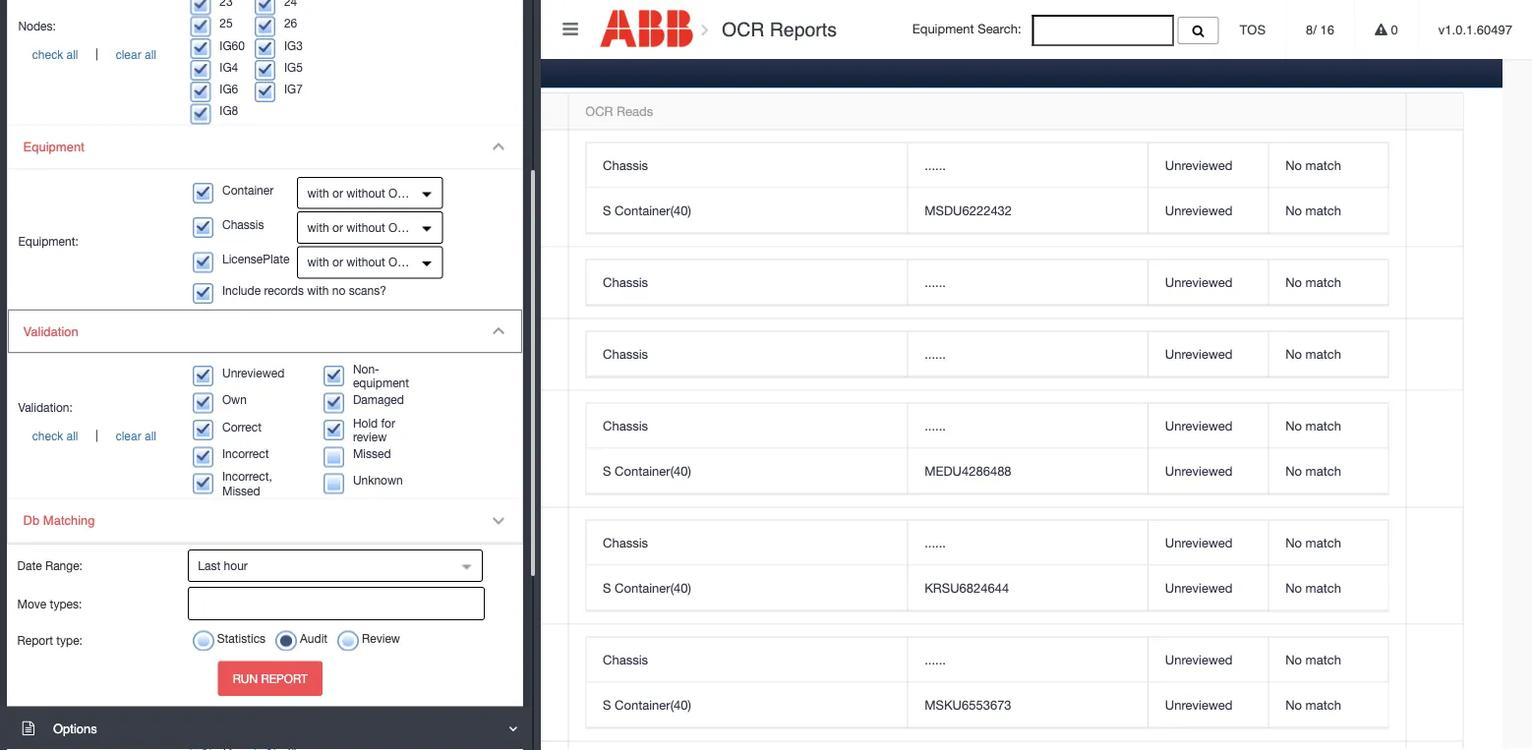 Task type: describe. For each thing, give the bounding box(es) containing it.
incorrect, missed
[[222, 470, 272, 498]]

no for 7th no match cell from the bottom of the page
[[1286, 346, 1302, 362]]

or for container
[[332, 186, 343, 200]]

5 no match cell from the top
[[1268, 404, 1389, 449]]

unreviewed cell for 5th no match cell from the bottom of the page
[[1148, 449, 1268, 494]]

no for eighth no match cell from the top
[[1286, 580, 1302, 596]]

krsu6824644
[[925, 580, 1009, 596]]

unreviewed cell for fourth no match cell from the bottom
[[1148, 521, 1268, 566]]

0
[[1388, 22, 1398, 37]]

chassis cell for msdu6222432
[[587, 143, 907, 188]]

with or without ocr for container
[[307, 186, 414, 200]]

equipment menu item
[[8, 125, 522, 310]]

2023- for 2023-10-16 13:23:56
[[83, 569, 117, 584]]

...... cell for msku6553673
[[907, 638, 1148, 683]]

row containing ap20231016001775
[[67, 319, 1463, 391]]

s container(40) for msdu6222432
[[603, 203, 691, 218]]

...... for msku6553673
[[925, 652, 946, 668]]

unreviewed cell for 5th no match cell from the top
[[1148, 404, 1268, 449]]

no match for 7th no match cell from the bottom of the page's unreviewed cell
[[1286, 346, 1342, 362]]

validation menu item
[[8, 310, 522, 499]]

ap20231016001776
[[83, 170, 199, 185]]

2 no match cell from the top
[[1268, 188, 1389, 233]]

ap20231016001775 2023-10-16 13:24:31
[[83, 337, 203, 372]]

ocr for container
[[389, 186, 414, 200]]

row group for ap20231016001776 2023-10-16 13:24:54
[[587, 143, 1389, 233]]

...... cell for medu4286488
[[907, 404, 1148, 449]]

cell containing ap20231016001774
[[67, 391, 326, 508]]

match for unreviewed cell for 2nd no match cell from the bottom of the page
[[1306, 652, 1342, 668]]

ig7
[[284, 82, 303, 95]]

16 inside ap20231016001772 2023-10-16 13:23:56
[[136, 569, 150, 584]]

row containing ap20231016001777
[[67, 247, 1463, 319]]

no for 8th no match cell from the bottom
[[1286, 274, 1302, 290]]

db
[[23, 514, 40, 528]]

chassis cell for krsu6824644
[[587, 521, 907, 566]]

last
[[198, 559, 221, 573]]

unreviewed cell for second no match cell from the top of the page
[[1148, 188, 1268, 233]]

13:24:54
[[154, 191, 203, 206]]

db matching link
[[8, 499, 522, 544]]

chassis for unreviewed cell corresponding to 1st no match cell from the top of the page
[[603, 157, 648, 173]]

medu4286488 cell
[[907, 449, 1148, 494]]

tab list containing home
[[66, 54, 1503, 750]]

16 for ig3
[[136, 451, 150, 467]]

s container(40) for msku6553673
[[603, 697, 691, 713]]

unreviewed cell for 8th no match cell from the bottom
[[1148, 260, 1268, 305]]

22 cell
[[326, 319, 421, 391]]

no match for unreviewed cell for 2nd no match cell from the bottom of the page
[[1286, 652, 1342, 668]]

date range:
[[17, 559, 83, 573]]

match for unreviewed cell related to 10th no match cell from the top of the page
[[1306, 697, 1342, 713]]

msku6553673 cell
[[907, 683, 1148, 728]]

statistics
[[217, 632, 266, 646]]

16 for 25
[[136, 191, 150, 206]]

8/
[[1306, 22, 1317, 37]]

2023- for 2023-10-16 13:24:16
[[83, 451, 117, 467]]

ocr for licenseplate
[[389, 255, 414, 269]]

no for 2nd no match cell from the bottom of the page
[[1286, 652, 1302, 668]]

reports link
[[137, 54, 223, 94]]

warning image
[[1375, 23, 1388, 36]]

no for fourth no match cell from the bottom
[[1286, 535, 1302, 550]]

10 no match cell from the top
[[1268, 683, 1389, 728]]

ap20231016001777 2023-10-16 13:25:03
[[83, 265, 203, 300]]

10- for 13:24:31
[[117, 357, 136, 372]]

container(40) for msku6553673
[[615, 697, 691, 713]]

include
[[222, 283, 261, 297]]

ap20231016001774
[[83, 431, 199, 446]]

0 vertical spatial missed
[[353, 447, 391, 461]]

run report button
[[218, 661, 322, 696]]

2 ...... from the top
[[925, 274, 946, 290]]

3 ...... from the top
[[925, 346, 946, 362]]

equipment:
[[18, 235, 79, 248]]

exit for 22
[[438, 347, 464, 362]]

matching
[[43, 514, 95, 528]]

ap20231016001772
[[83, 548, 199, 563]]

exit cell for 22
[[421, 319, 568, 391]]

ig4
[[220, 60, 238, 74]]

ig8
[[220, 104, 238, 117]]

ig3 inside "menu"
[[284, 38, 303, 52]]

match for 5th no match cell from the bottom of the page's unreviewed cell
[[1306, 463, 1342, 479]]

krsu6824644 cell
[[907, 566, 1148, 611]]

types:
[[50, 597, 82, 611]]

23
[[343, 275, 357, 290]]

no for 5th no match cell from the top
[[1286, 418, 1302, 433]]

without for chassis
[[346, 221, 385, 234]]

ig5
[[284, 60, 303, 74]]

for
[[381, 416, 395, 430]]

v1.0.1.60497
[[1439, 22, 1513, 37]]

all for clear all link inside "validation" menu item
[[145, 429, 156, 443]]

cell containing ap20231016001776
[[67, 130, 326, 247]]

reads
[[617, 103, 653, 119]]

check all for validation:
[[32, 429, 78, 443]]

ocr for chassis
[[389, 221, 414, 234]]

unreviewed cell for 2nd no match cell from the bottom of the page
[[1148, 638, 1268, 683]]

s container(40) for medu4286488
[[603, 463, 691, 479]]

0 vertical spatial 25
[[220, 16, 233, 30]]

tos
[[1240, 22, 1266, 37]]

licenseplate
[[222, 252, 290, 266]]

s container(40) cell for krsu6824644
[[587, 566, 907, 611]]

without for licenseplate
[[346, 255, 385, 269]]

16 inside 8/ 16 dropdown button
[[1320, 22, 1335, 37]]

equipment
[[353, 376, 409, 390]]

s for medu4286488
[[603, 463, 611, 479]]

range:
[[45, 559, 83, 573]]

chassis cell for msku6553673
[[587, 638, 907, 683]]

unreviewed cell for eighth no match cell from the top
[[1148, 566, 1268, 611]]

23 cell
[[326, 247, 421, 319]]

nodes:
[[18, 19, 56, 33]]

chassis inside 'equipment' menu item
[[222, 217, 264, 231]]

16 for 23
[[136, 285, 150, 300]]

audit
[[300, 632, 328, 646]]

check for validation:
[[32, 429, 63, 443]]

incorrect
[[222, 447, 269, 461]]

cell containing ap20231016001775
[[67, 319, 326, 391]]

8/ 16
[[1306, 22, 1335, 37]]

equipment link
[[8, 125, 522, 169]]

container
[[222, 183, 274, 197]]

26
[[284, 16, 297, 30]]

s container(40) cell for medu4286488
[[587, 449, 907, 494]]

clear for validation:
[[116, 429, 141, 443]]

non-
[[353, 362, 379, 376]]

check all for nodes:
[[32, 48, 78, 62]]

2 ...... cell from the top
[[907, 260, 1148, 305]]

correct
[[222, 420, 262, 434]]

no match for unreviewed cell related to fourth no match cell from the bottom
[[1286, 535, 1342, 550]]

10- for 13:25:03
[[117, 285, 136, 300]]

no
[[332, 283, 346, 297]]

4 with from the top
[[307, 283, 329, 297]]

search:
[[978, 21, 1021, 37]]

2023- for 2023-10-16 13:25:03
[[83, 285, 117, 300]]

row group for ap20231016001772 2023-10-16 13:23:56
[[587, 521, 1389, 611]]

or for licenseplate
[[332, 255, 343, 269]]

clear all link for nodes:
[[102, 48, 171, 62]]

review
[[362, 632, 400, 646]]

no match for unreviewed cell corresponding to eighth no match cell from the top
[[1286, 580, 1342, 596]]

no match for unreviewed cell related to 8th no match cell from the bottom
[[1286, 274, 1342, 290]]

match for unreviewed cell corresponding to 1st no match cell from the top of the page
[[1306, 157, 1342, 173]]

7 no match cell from the top
[[1268, 521, 1389, 566]]

scans?
[[349, 283, 386, 297]]

clear all for nodes:
[[116, 48, 156, 62]]

run report
[[233, 672, 308, 685]]

msdu6222432
[[925, 203, 1012, 218]]



Task type: locate. For each thing, give the bounding box(es) containing it.
2 clear all link from the top
[[102, 429, 171, 443]]

0 vertical spatial check
[[32, 48, 63, 62]]

3 exit cell from the top
[[421, 319, 568, 391]]

without
[[346, 186, 385, 200], [346, 221, 385, 234], [346, 255, 385, 269]]

10- down ap20231016001775
[[117, 357, 136, 372]]

8/ 16 button
[[1287, 0, 1354, 59]]

16
[[1320, 22, 1335, 37], [136, 191, 150, 206], [136, 285, 150, 300], [136, 357, 150, 372], [136, 451, 150, 467], [136, 569, 150, 584]]

clear for nodes:
[[116, 48, 141, 62]]

ap20231016001777
[[83, 265, 199, 280]]

ig3 down hold
[[343, 441, 363, 456]]

equipment down home link
[[23, 139, 84, 154]]

10 no match from the top
[[1286, 697, 1342, 713]]

check all down 'nodes:'
[[32, 48, 78, 62]]

msku6553673
[[925, 697, 1012, 713]]

1 vertical spatial or
[[332, 221, 343, 234]]

5 ...... cell from the top
[[907, 521, 1148, 566]]

1 vertical spatial report
[[261, 672, 308, 685]]

equipment search:
[[912, 21, 1032, 37]]

3 s from the top
[[603, 580, 611, 596]]

no for 10th no match cell from the top of the page
[[1286, 697, 1302, 713]]

16 right 8/
[[1320, 22, 1335, 37]]

check for nodes:
[[32, 48, 63, 62]]

6 no match cell from the top
[[1268, 449, 1389, 494]]

16 inside ap20231016001777 2023-10-16 13:25:03
[[136, 285, 150, 300]]

10- inside ap20231016001777 2023-10-16 13:25:03
[[117, 285, 136, 300]]

6 ...... from the top
[[925, 652, 946, 668]]

1 vertical spatial missed
[[222, 484, 260, 498]]

home link
[[70, 54, 135, 94]]

equipment
[[912, 21, 974, 37], [23, 139, 84, 154]]

1 horizontal spatial missed
[[353, 447, 391, 461]]

no match for 5th no match cell from the bottom of the page's unreviewed cell
[[1286, 463, 1342, 479]]

2 s from the top
[[603, 463, 611, 479]]

no match cell
[[1268, 143, 1389, 188], [1268, 188, 1389, 233], [1268, 260, 1389, 305], [1268, 332, 1389, 377], [1268, 404, 1389, 449], [1268, 449, 1389, 494], [1268, 521, 1389, 566], [1268, 566, 1389, 611], [1268, 638, 1389, 683], [1268, 683, 1389, 728]]

| inside "validation" menu item
[[92, 428, 102, 442]]

2 unreviewed cell from the top
[[1148, 188, 1268, 233]]

0 vertical spatial with or without ocr
[[307, 186, 414, 200]]

with for licenseplate
[[307, 255, 329, 269]]

chassis for unreviewed cell for 5th no match cell from the top
[[603, 418, 648, 433]]

clear inside "validation" menu item
[[116, 429, 141, 443]]

0 horizontal spatial report
[[17, 634, 53, 648]]

1 or from the top
[[332, 186, 343, 200]]

10- for 13:23:56
[[117, 569, 136, 584]]

unreviewed inside "validation" menu item
[[222, 366, 285, 379]]

3 s container(40) from the top
[[603, 580, 691, 596]]

1 horizontal spatial equipment
[[912, 21, 974, 37]]

chassis cell for medu4286488
[[587, 404, 907, 449]]

9 no match from the top
[[1286, 652, 1342, 668]]

2 with from the top
[[307, 221, 329, 234]]

3 with or without ocr from the top
[[307, 255, 414, 269]]

22
[[343, 347, 357, 362]]

1 vertical spatial check all link
[[18, 429, 92, 443]]

clear all for validation:
[[116, 429, 156, 443]]

0 button
[[1355, 0, 1418, 59]]

10 match from the top
[[1306, 697, 1342, 713]]

6 ...... cell from the top
[[907, 638, 1148, 683]]

ig3
[[284, 38, 303, 52], [343, 441, 363, 456]]

1 vertical spatial ig3
[[343, 441, 363, 456]]

4 2023- from the top
[[83, 451, 117, 467]]

0 vertical spatial equipment
[[912, 21, 974, 37]]

3 ...... cell from the top
[[907, 332, 1148, 377]]

10- for 13:24:54
[[117, 191, 136, 206]]

all for clear all link associated with nodes:
[[145, 48, 156, 62]]

0 vertical spatial clear
[[116, 48, 141, 62]]

ap20231016001772 2023-10-16 13:23:56
[[83, 548, 203, 584]]

home
[[84, 65, 121, 80]]

16 down ap20231016001775
[[136, 357, 150, 372]]

ocr reads
[[586, 103, 653, 119]]

4 exit from the top
[[438, 558, 464, 574]]

1 vertical spatial with or without ocr
[[307, 221, 414, 234]]

grid
[[67, 93, 1463, 750]]

| for validation:
[[92, 428, 102, 442]]

1 horizontal spatial reports
[[770, 18, 837, 40]]

validation
[[23, 324, 78, 339]]

10- down ap20231016001776
[[117, 191, 136, 206]]

1 container(40) from the top
[[615, 203, 691, 218]]

5 chassis cell from the top
[[587, 521, 907, 566]]

no for 5th no match cell from the bottom of the page
[[1286, 463, 1302, 479]]

1 exit from the top
[[438, 180, 464, 196]]

0 vertical spatial clear all link
[[102, 48, 171, 62]]

2023-
[[83, 191, 117, 206], [83, 285, 117, 300], [83, 357, 117, 372], [83, 451, 117, 467], [83, 569, 117, 584]]

2 clear all from the top
[[116, 429, 156, 443]]

unreviewed
[[1165, 157, 1233, 173], [1165, 203, 1233, 218], [1165, 274, 1233, 290], [1165, 346, 1233, 362], [222, 366, 285, 379], [1165, 418, 1233, 433], [1165, 463, 1233, 479], [1165, 535, 1233, 550], [1165, 580, 1233, 596], [1165, 652, 1233, 668], [1165, 697, 1233, 713]]

menu containing equipment
[[7, 0, 523, 545]]

3 exit from the top
[[438, 347, 464, 362]]

1 unreviewed cell from the top
[[1148, 143, 1268, 188]]

1 with from the top
[[307, 186, 329, 200]]

check down 'nodes:'
[[32, 48, 63, 62]]

validation link
[[8, 310, 522, 354]]

cell containing ap20231016001777
[[67, 247, 326, 319]]

6 unreviewed cell from the top
[[1148, 449, 1268, 494]]

row group
[[67, 130, 1463, 750], [587, 143, 1389, 233], [587, 404, 1389, 494], [587, 521, 1389, 611], [587, 638, 1389, 728]]

5 match from the top
[[1306, 418, 1342, 433]]

s for krsu6824644
[[603, 580, 611, 596]]

1 vertical spatial clear all link
[[102, 429, 171, 443]]

check all link inside "validation" menu item
[[18, 429, 92, 443]]

0 horizontal spatial equipment
[[23, 139, 84, 154]]

2 check from the top
[[32, 429, 63, 443]]

s for msku6553673
[[603, 697, 611, 713]]

no match for unreviewed cell corresponding to 1st no match cell from the top of the page
[[1286, 157, 1342, 173]]

clear all link up home
[[102, 48, 171, 62]]

1 no match cell from the top
[[1268, 143, 1389, 188]]

exit cell
[[421, 130, 568, 247], [421, 247, 568, 319], [421, 319, 568, 391], [421, 508, 568, 625]]

10- inside "ap20231016001775 2023-10-16 13:24:31"
[[117, 357, 136, 372]]

5 no from the top
[[1286, 418, 1302, 433]]

1 horizontal spatial ig3
[[343, 441, 363, 456]]

6 no from the top
[[1286, 463, 1302, 479]]

2 vertical spatial without
[[346, 255, 385, 269]]

records
[[264, 283, 304, 297]]

...... for krsu6824644
[[925, 535, 946, 550]]

clear all inside "validation" menu item
[[116, 429, 156, 443]]

1 vertical spatial clear
[[116, 429, 141, 443]]

chassis
[[603, 157, 648, 173], [222, 217, 264, 231], [603, 274, 648, 290], [603, 346, 648, 362], [603, 418, 648, 433], [603, 535, 648, 550], [603, 652, 648, 668]]

no for second no match cell from the top of the page
[[1286, 203, 1302, 218]]

4 s from the top
[[603, 697, 611, 713]]

10- down ap20231016001774
[[117, 451, 136, 467]]

1 clear from the top
[[116, 48, 141, 62]]

1 vertical spatial 25
[[343, 180, 357, 196]]

clear all link up 13:24:16
[[102, 429, 171, 443]]

2023- down ap20231016001775
[[83, 357, 117, 372]]

1 exit cell from the top
[[421, 130, 568, 247]]

13:24:31
[[154, 357, 203, 372]]

3 match from the top
[[1306, 274, 1342, 290]]

2 vertical spatial with or without ocr
[[307, 255, 414, 269]]

bars image
[[563, 20, 578, 38]]

10- down ap20231016001777
[[117, 285, 136, 300]]

type:
[[56, 634, 83, 648]]

3 container(40) from the top
[[615, 580, 691, 596]]

run
[[233, 672, 258, 685]]

last hour
[[198, 559, 248, 573]]

1 horizontal spatial 25
[[343, 180, 357, 196]]

None field
[[1032, 15, 1174, 46], [189, 589, 213, 620], [1032, 15, 1174, 46], [189, 589, 213, 620]]

3 chassis cell from the top
[[587, 332, 907, 377]]

9 unreviewed cell from the top
[[1148, 638, 1268, 683]]

8 match from the top
[[1306, 580, 1342, 596]]

with or without ocr for chassis
[[307, 221, 414, 234]]

2 no from the top
[[1286, 203, 1302, 218]]

3 no match from the top
[[1286, 274, 1342, 290]]

equipment left search:
[[912, 21, 974, 37]]

ap20231016001775
[[83, 337, 199, 352]]

10 no from the top
[[1286, 697, 1302, 713]]

0 horizontal spatial missed
[[222, 484, 260, 498]]

date
[[17, 559, 42, 573]]

ap20231016001776 2023-10-16 13:24:54
[[83, 170, 203, 206]]

exit cell for 25
[[421, 130, 568, 247]]

menu
[[7, 0, 523, 545]]

report right run
[[261, 672, 308, 685]]

move
[[17, 597, 47, 611]]

medu4286488
[[925, 463, 1012, 479]]

0 vertical spatial ig3
[[284, 38, 303, 52]]

cell containing ap20231016001772
[[67, 508, 326, 625]]

non- equipment
[[353, 362, 409, 390]]

25
[[220, 16, 233, 30], [343, 180, 357, 196]]

s container(40) cell for msdu6222432
[[587, 188, 907, 233]]

row group for ap20231016001774 2023-10-16 13:24:16
[[587, 404, 1389, 494]]

reports left ig4
[[151, 65, 210, 80]]

0 vertical spatial without
[[346, 186, 385, 200]]

...... cell
[[907, 143, 1148, 188], [907, 260, 1148, 305], [907, 332, 1148, 377], [907, 404, 1148, 449], [907, 521, 1148, 566], [907, 638, 1148, 683]]

hold
[[353, 416, 378, 430]]

16 inside "ap20231016001775 2023-10-16 13:24:31"
[[136, 357, 150, 372]]

ocr inside row
[[586, 103, 613, 119]]

clear all link inside "validation" menu item
[[102, 429, 171, 443]]

2 clear from the top
[[116, 429, 141, 443]]

clear down "ap20231016001775 2023-10-16 13:24:31"
[[116, 429, 141, 443]]

4 chassis cell from the top
[[587, 404, 907, 449]]

...... for medu4286488
[[925, 418, 946, 433]]

2023- right 'range:'
[[83, 569, 117, 584]]

without for container
[[346, 186, 385, 200]]

| up the matching
[[92, 428, 102, 442]]

1 no match from the top
[[1286, 157, 1342, 173]]

9 match from the top
[[1306, 652, 1342, 668]]

unreviewed cell for 1st no match cell from the top of the page
[[1148, 143, 1268, 188]]

13:25:03
[[154, 285, 203, 300]]

check inside "validation" menu item
[[32, 429, 63, 443]]

0 vertical spatial check all
[[32, 48, 78, 62]]

0 vertical spatial check all link
[[18, 48, 92, 62]]

2 exit cell from the top
[[421, 247, 568, 319]]

with or without ocr
[[307, 186, 414, 200], [307, 221, 414, 234], [307, 255, 414, 269]]

1 s container(40) cell from the top
[[587, 188, 907, 233]]

4 container(40) from the top
[[615, 697, 691, 713]]

clear all link for validation:
[[102, 429, 171, 443]]

container(40) for medu4286488
[[615, 463, 691, 479]]

16 for 22
[[136, 357, 150, 372]]

1 vertical spatial without
[[346, 221, 385, 234]]

s container(40) cell
[[587, 188, 907, 233], [587, 449, 907, 494], [587, 566, 907, 611], [587, 683, 907, 728]]

reports up 'ocr reads' row
[[770, 18, 837, 40]]

10- inside ap20231016001776 2023-10-16 13:24:54
[[117, 191, 136, 206]]

match for unreviewed cell corresponding to second no match cell from the top of the page
[[1306, 203, 1342, 218]]

9 no match cell from the top
[[1268, 638, 1389, 683]]

4 ...... cell from the top
[[907, 404, 1148, 449]]

6 no match from the top
[[1286, 463, 1342, 479]]

16 down ap20231016001772
[[136, 569, 150, 584]]

10- inside ap20231016001774 2023-10-16 13:24:16
[[117, 451, 136, 467]]

chassis cell
[[587, 143, 907, 188], [587, 260, 907, 305], [587, 332, 907, 377], [587, 404, 907, 449], [587, 521, 907, 566], [587, 638, 907, 683]]

1 with or without ocr from the top
[[307, 186, 414, 200]]

2023- down ap20231016001777
[[83, 285, 117, 300]]

tab list
[[66, 54, 1503, 750]]

2023- inside "ap20231016001775 2023-10-16 13:24:31"
[[83, 357, 117, 372]]

s container(40) for krsu6824644
[[603, 580, 691, 596]]

unreviewed cell
[[1148, 143, 1268, 188], [1148, 188, 1268, 233], [1148, 260, 1268, 305], [1148, 332, 1268, 377], [1148, 404, 1268, 449], [1148, 449, 1268, 494], [1148, 521, 1268, 566], [1148, 566, 1268, 611], [1148, 638, 1268, 683], [1148, 683, 1268, 728]]

9 no from the top
[[1286, 652, 1302, 668]]

1 match from the top
[[1306, 157, 1342, 173]]

check all link for nodes:
[[18, 48, 92, 62]]

1 ...... cell from the top
[[907, 143, 1148, 188]]

db matching
[[23, 514, 95, 528]]

4 no match from the top
[[1286, 346, 1342, 362]]

check all inside "validation" menu item
[[32, 429, 78, 443]]

own
[[222, 393, 247, 407]]

s container(40) cell for msku6553673
[[587, 683, 907, 728]]

equipment for equipment
[[23, 139, 84, 154]]

0 vertical spatial |
[[92, 47, 102, 61]]

no match for unreviewed cell for 5th no match cell from the top
[[1286, 418, 1342, 433]]

ig60
[[220, 38, 245, 52]]

8 no from the top
[[1286, 580, 1302, 596]]

clear all
[[116, 48, 156, 62], [116, 429, 156, 443]]

2 no match from the top
[[1286, 203, 1342, 218]]

3 2023- from the top
[[83, 357, 117, 372]]

chassis for unreviewed cell related to 8th no match cell from the bottom
[[603, 274, 648, 290]]

2 | from the top
[[92, 428, 102, 442]]

5 unreviewed cell from the top
[[1148, 404, 1268, 449]]

5 no match from the top
[[1286, 418, 1342, 433]]

| for nodes:
[[92, 47, 102, 61]]

1 vertical spatial equipment
[[23, 139, 84, 154]]

1 vertical spatial reports
[[151, 65, 210, 80]]

match for unreviewed cell related to 8th no match cell from the bottom
[[1306, 274, 1342, 290]]

25 cell
[[326, 130, 421, 247]]

clear all link
[[102, 48, 171, 62], [102, 429, 171, 443]]

5 2023- from the top
[[83, 569, 117, 584]]

or
[[332, 186, 343, 200], [332, 221, 343, 234], [332, 255, 343, 269]]

match for unreviewed cell for 5th no match cell from the top
[[1306, 418, 1342, 433]]

4 ...... from the top
[[925, 418, 946, 433]]

with for chassis
[[307, 221, 329, 234]]

5 ...... from the top
[[925, 535, 946, 550]]

no
[[1286, 157, 1302, 173], [1286, 203, 1302, 218], [1286, 274, 1302, 290], [1286, 346, 1302, 362], [1286, 418, 1302, 433], [1286, 463, 1302, 479], [1286, 535, 1302, 550], [1286, 580, 1302, 596], [1286, 652, 1302, 668], [1286, 697, 1302, 713]]

1 vertical spatial check
[[32, 429, 63, 443]]

search image
[[1193, 24, 1204, 37]]

0 horizontal spatial ig3
[[284, 38, 303, 52]]

check all link down validation:
[[18, 429, 92, 443]]

...... cell for msdu6222432
[[907, 143, 1148, 188]]

4 exit cell from the top
[[421, 508, 568, 625]]

ocr
[[722, 18, 765, 40], [586, 103, 613, 119], [389, 186, 414, 200], [389, 221, 414, 234], [389, 255, 414, 269]]

missed
[[353, 447, 391, 461], [222, 484, 260, 498]]

4 match from the top
[[1306, 346, 1342, 362]]

1 vertical spatial check all
[[32, 429, 78, 443]]

all for check all link associated with nodes:
[[66, 48, 78, 62]]

check down validation:
[[32, 429, 63, 443]]

exit for 23
[[438, 275, 464, 290]]

clear up home
[[116, 48, 141, 62]]

exit for 25
[[438, 180, 464, 196]]

2023- inside ap20231016001777 2023-10-16 13:25:03
[[83, 285, 117, 300]]

with for container
[[307, 186, 329, 200]]

ocr reports
[[717, 18, 837, 40]]

4 no from the top
[[1286, 346, 1302, 362]]

4 s container(40) from the top
[[603, 697, 691, 713]]

16 inside ap20231016001776 2023-10-16 13:24:54
[[136, 191, 150, 206]]

move types:
[[17, 597, 82, 611]]

| up home
[[92, 47, 102, 61]]

1 check all from the top
[[32, 48, 78, 62]]

...... for msdu6222432
[[925, 157, 946, 173]]

0 vertical spatial reports
[[770, 18, 837, 40]]

2023- for 2023-10-16 13:24:31
[[83, 357, 117, 372]]

0 horizontal spatial reports
[[151, 65, 210, 80]]

7 match from the top
[[1306, 535, 1342, 550]]

3 without from the top
[[346, 255, 385, 269]]

1 without from the top
[[346, 186, 385, 200]]

hold for review
[[353, 416, 395, 444]]

review
[[353, 430, 387, 444]]

with or without ocr for licenseplate
[[307, 255, 414, 269]]

grid containing ocr reads
[[67, 93, 1463, 750]]

7 no match from the top
[[1286, 535, 1342, 550]]

8 no match cell from the top
[[1268, 566, 1389, 611]]

10- inside ap20231016001772 2023-10-16 13:23:56
[[117, 569, 136, 584]]

ap20231016001774 2023-10-16 13:24:16
[[83, 431, 203, 467]]

0 vertical spatial report
[[17, 634, 53, 648]]

1 vertical spatial |
[[92, 428, 102, 442]]

16 inside ap20231016001774 2023-10-16 13:24:16
[[136, 451, 150, 467]]

2023- inside ap20231016001772 2023-10-16 13:23:56
[[83, 569, 117, 584]]

ig3 cell
[[326, 391, 421, 508]]

ig6
[[220, 82, 238, 95]]

report type:
[[17, 634, 83, 648]]

report left type:
[[17, 634, 53, 648]]

no match for unreviewed cell corresponding to second no match cell from the top of the page
[[1286, 203, 1342, 218]]

clear all up home
[[116, 48, 156, 62]]

3 with from the top
[[307, 255, 329, 269]]

cell
[[67, 130, 326, 247], [1406, 130, 1463, 247], [67, 247, 326, 319], [1406, 247, 1463, 319], [67, 319, 326, 391], [1406, 319, 1463, 391], [67, 391, 326, 508], [421, 391, 568, 508], [1406, 391, 1463, 508], [67, 508, 326, 625], [326, 508, 421, 625], [1406, 508, 1463, 625], [67, 625, 326, 742], [326, 625, 421, 742], [421, 625, 568, 742], [1406, 625, 1463, 742], [67, 742, 326, 750], [326, 742, 421, 750], [421, 742, 568, 750], [568, 742, 1406, 750], [1406, 742, 1463, 750]]

3 no match cell from the top
[[1268, 260, 1389, 305]]

2023- inside ap20231016001776 2023-10-16 13:24:54
[[83, 191, 117, 206]]

13:23:56
[[154, 569, 203, 584]]

16 down ap20231016001774
[[136, 451, 150, 467]]

unknown
[[353, 474, 403, 488]]

1 s from the top
[[603, 203, 611, 218]]

s container(40)
[[603, 203, 691, 218], [603, 463, 691, 479], [603, 580, 691, 596], [603, 697, 691, 713]]

0 vertical spatial or
[[332, 186, 343, 200]]

2 chassis cell from the top
[[587, 260, 907, 305]]

with
[[307, 186, 329, 200], [307, 221, 329, 234], [307, 255, 329, 269], [307, 283, 329, 297]]

missed down the review
[[353, 447, 391, 461]]

ig3 inside cell
[[343, 441, 363, 456]]

|
[[92, 47, 102, 61], [92, 428, 102, 442]]

3 no from the top
[[1286, 274, 1302, 290]]

16 down ap20231016001777
[[136, 285, 150, 300]]

all for check all link in the "validation" menu item
[[66, 429, 78, 443]]

match for unreviewed cell related to fourth no match cell from the bottom
[[1306, 535, 1342, 550]]

match for unreviewed cell corresponding to eighth no match cell from the top
[[1306, 580, 1342, 596]]

1 horizontal spatial report
[[261, 672, 308, 685]]

2 check all from the top
[[32, 429, 78, 443]]

2 match from the top
[[1306, 203, 1342, 218]]

8 no match from the top
[[1286, 580, 1342, 596]]

2 vertical spatial or
[[332, 255, 343, 269]]

check all link down 'nodes:'
[[18, 48, 92, 62]]

damaged
[[353, 393, 404, 407]]

7 unreviewed cell from the top
[[1148, 521, 1268, 566]]

match
[[1306, 157, 1342, 173], [1306, 203, 1342, 218], [1306, 274, 1342, 290], [1306, 346, 1342, 362], [1306, 418, 1342, 433], [1306, 463, 1342, 479], [1306, 535, 1342, 550], [1306, 580, 1342, 596], [1306, 652, 1342, 668], [1306, 697, 1342, 713]]

25 down equipment link
[[343, 180, 357, 196]]

report inside run report button
[[261, 672, 308, 685]]

msdu6222432 cell
[[907, 188, 1148, 233]]

1 chassis cell from the top
[[587, 143, 907, 188]]

4 no match cell from the top
[[1268, 332, 1389, 377]]

missed inside incorrect, missed
[[222, 484, 260, 498]]

validation:
[[18, 400, 73, 414]]

check all down validation:
[[32, 429, 78, 443]]

unreviewed cell for 10th no match cell from the top of the page
[[1148, 683, 1268, 728]]

ig3 up ig5 at the top left of page
[[284, 38, 303, 52]]

tos button
[[1220, 0, 1286, 59]]

1 vertical spatial clear all
[[116, 429, 156, 443]]

unreviewed cell for 7th no match cell from the bottom of the page
[[1148, 332, 1268, 377]]

missed down incorrect,
[[222, 484, 260, 498]]

report
[[17, 634, 53, 648], [261, 672, 308, 685]]

check all
[[32, 48, 78, 62], [32, 429, 78, 443]]

3 10- from the top
[[117, 357, 136, 372]]

row
[[67, 130, 1463, 247], [587, 143, 1389, 188], [587, 188, 1389, 233], [67, 247, 1463, 319], [587, 260, 1389, 305], [67, 319, 1463, 391], [587, 332, 1389, 377], [67, 391, 1463, 508], [587, 404, 1389, 449], [587, 449, 1389, 494], [67, 508, 1463, 625], [587, 521, 1389, 566], [587, 566, 1389, 611], [67, 625, 1463, 742], [587, 638, 1389, 683], [587, 683, 1389, 728], [67, 742, 1463, 750]]

4 10- from the top
[[117, 451, 136, 467]]

2 with or without ocr from the top
[[307, 221, 414, 234]]

10- down ap20231016001772
[[117, 569, 136, 584]]

25 inside 'cell'
[[343, 180, 357, 196]]

1 no from the top
[[1286, 157, 1302, 173]]

0 vertical spatial clear all
[[116, 48, 156, 62]]

2023- for 2023-10-16 13:24:54
[[83, 191, 117, 206]]

exit
[[438, 180, 464, 196], [438, 275, 464, 290], [438, 347, 464, 362], [438, 558, 464, 574]]

incorrect,
[[222, 470, 272, 484]]

2 or from the top
[[332, 221, 343, 234]]

no for 1st no match cell from the top of the page
[[1286, 157, 1302, 173]]

exit cell for 23
[[421, 247, 568, 319]]

clear all up 13:24:16
[[116, 429, 156, 443]]

chassis for unreviewed cell related to fourth no match cell from the bottom
[[603, 535, 648, 550]]

2023- down ap20231016001776
[[83, 191, 117, 206]]

reports
[[770, 18, 837, 40], [151, 65, 210, 80]]

0 horizontal spatial 25
[[220, 16, 233, 30]]

check
[[32, 48, 63, 62], [32, 429, 63, 443]]

8 unreviewed cell from the top
[[1148, 566, 1268, 611]]

ocr reads row
[[67, 93, 1463, 130]]

chassis for unreviewed cell for 2nd no match cell from the bottom of the page
[[603, 652, 648, 668]]

...... cell for krsu6824644
[[907, 521, 1148, 566]]

include records with no scans?
[[222, 283, 386, 297]]

2023- down ap20231016001774
[[83, 451, 117, 467]]

hour
[[224, 559, 248, 573]]

equipment inside equipment link
[[23, 139, 84, 154]]

1 clear all from the top
[[116, 48, 156, 62]]

13:24:16
[[154, 451, 203, 467]]

25 up the ig60
[[220, 16, 233, 30]]

v1.0.1.60497 button
[[1419, 0, 1532, 59]]

chassis for 7th no match cell from the bottom of the page's unreviewed cell
[[603, 346, 648, 362]]

container(40) for msdu6222432
[[615, 203, 691, 218]]

2023- inside ap20231016001774 2023-10-16 13:24:16
[[83, 451, 117, 467]]

16 down ap20231016001776
[[136, 191, 150, 206]]



Task type: vqa. For each thing, say whether or not it's contained in the screenshot.


